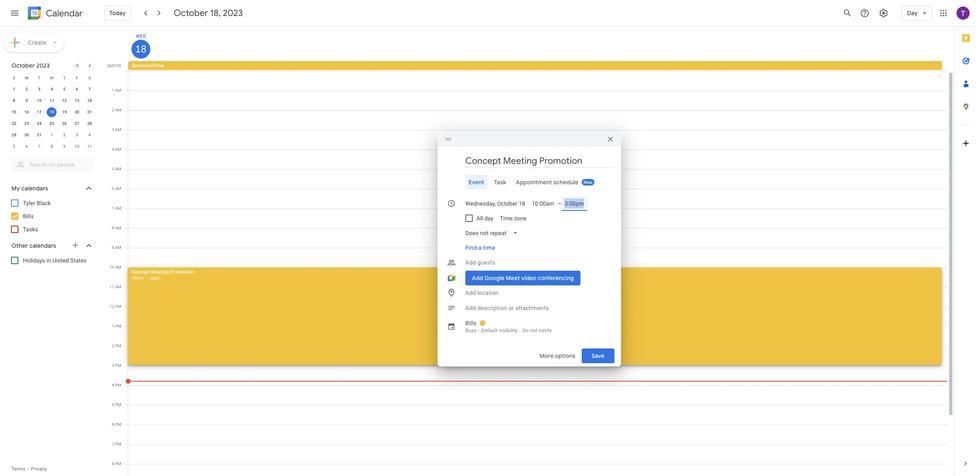 Task type: locate. For each thing, give the bounding box(es) containing it.
0 horizontal spatial 2023
[[36, 62, 50, 69]]

amazon
[[132, 63, 150, 68]]

add left location
[[466, 290, 476, 296]]

10 inside 18 grid
[[109, 265, 114, 270]]

– right terms
[[27, 466, 30, 472]]

1 horizontal spatial 10
[[75, 144, 79, 149]]

0 horizontal spatial tab list
[[444, 175, 615, 190]]

november 9 element
[[59, 142, 69, 152]]

1 horizontal spatial bills
[[466, 320, 477, 326]]

pm down 5 pm
[[115, 423, 121, 427]]

0 horizontal spatial 9
[[25, 98, 28, 103]]

11 am
[[109, 285, 121, 289]]

0 vertical spatial october
[[174, 7, 208, 19]]

day
[[908, 9, 918, 17]]

calendar heading
[[44, 8, 83, 19]]

5 down 29 element
[[13, 144, 15, 149]]

am for 11 am
[[115, 285, 121, 289]]

16 element
[[22, 107, 32, 117]]

8 for 8 am
[[112, 226, 114, 230]]

– left end time "text box"
[[558, 200, 562, 207]]

a
[[479, 244, 482, 251]]

visibility
[[499, 328, 518, 333]]

am down 1 am
[[115, 108, 121, 112]]

8 up 15
[[13, 98, 15, 103]]

pm
[[115, 305, 121, 309], [115, 324, 121, 329], [115, 344, 121, 348], [115, 364, 121, 368], [115, 383, 121, 388], [115, 403, 121, 407], [115, 423, 121, 427], [115, 442, 121, 447], [115, 462, 121, 466]]

schedule
[[554, 179, 579, 186]]

gmt-05
[[107, 64, 121, 68]]

9 down november 2 "element"
[[63, 144, 66, 149]]

19 element
[[59, 107, 69, 117]]

add for add guests
[[466, 259, 476, 266]]

pm for 12 pm
[[115, 305, 121, 309]]

2
[[25, 87, 28, 91], [112, 108, 114, 112], [63, 133, 66, 137], [112, 344, 114, 348]]

8 pm from the top
[[115, 442, 121, 447]]

4 pm from the top
[[115, 364, 121, 368]]

wed 18
[[135, 34, 146, 56]]

4 for 4 pm
[[112, 383, 114, 388]]

9 for 9 am
[[112, 246, 114, 250]]

11 am from the top
[[115, 285, 121, 289]]

s
[[13, 76, 15, 80], [88, 76, 91, 80]]

am for 2 am
[[115, 108, 121, 112]]

do
[[523, 328, 529, 333]]

am down "5 am"
[[115, 186, 121, 191]]

2 up 3 am
[[112, 108, 114, 112]]

6 down "5 am"
[[112, 186, 114, 191]]

1 horizontal spatial 12
[[110, 305, 114, 309]]

1 vertical spatial –
[[145, 275, 148, 281]]

2 vertical spatial 11
[[109, 285, 114, 289]]

am for 3 am
[[115, 127, 121, 132]]

7 down 6 pm
[[112, 442, 114, 447]]

add inside 'dropdown button'
[[466, 259, 476, 266]]

event
[[469, 179, 484, 186]]

27
[[75, 121, 79, 126]]

bills down tyler
[[23, 213, 34, 220]]

7 down 31 element
[[38, 144, 40, 149]]

row containing 8
[[8, 95, 96, 107]]

10 am
[[109, 265, 121, 270]]

pm for 3 pm
[[115, 364, 121, 368]]

pm up the 1 pm
[[115, 305, 121, 309]]

add guests
[[466, 259, 495, 266]]

t
[[38, 76, 40, 80], [63, 76, 66, 80]]

0 horizontal spatial 12
[[62, 98, 67, 103]]

row containing concept meeting promotion
[[125, 71, 948, 475]]

states
[[70, 257, 87, 264]]

10 for the november 10 element
[[75, 144, 79, 149]]

2 inside "element"
[[63, 133, 66, 137]]

21 element
[[85, 107, 95, 117]]

find
[[466, 244, 477, 251]]

my calendars list
[[2, 197, 102, 236]]

8 down 7 am
[[112, 226, 114, 230]]

pm down 6 pm
[[115, 442, 121, 447]]

november 4 element
[[85, 130, 95, 140]]

0 vertical spatial 12
[[62, 98, 67, 103]]

1 vertical spatial 2023
[[36, 62, 50, 69]]

gmt-
[[107, 64, 117, 68]]

appointment schedule
[[516, 179, 579, 186]]

holidays
[[23, 257, 45, 264]]

2 horizontal spatial –
[[558, 200, 562, 207]]

2 vertical spatial 9
[[112, 246, 114, 250]]

0 vertical spatial calendars
[[21, 185, 48, 192]]

5 pm from the top
[[115, 383, 121, 388]]

add for add location
[[466, 290, 476, 296]]

busy
[[466, 328, 477, 333]]

1 vertical spatial 18
[[49, 110, 54, 114]]

9 for november 9 element
[[63, 144, 66, 149]]

1 horizontal spatial 9
[[63, 144, 66, 149]]

terms
[[11, 466, 25, 472]]

8 down 7 pm
[[112, 462, 114, 466]]

7 for 7 am
[[112, 206, 114, 211]]

pm for 6 pm
[[115, 423, 121, 427]]

october
[[174, 7, 208, 19], [11, 62, 35, 69]]

1 vertical spatial calendars
[[29, 242, 56, 250]]

calendar element
[[26, 5, 83, 23]]

0 vertical spatial 2023
[[223, 7, 243, 19]]

18 down the wed on the left of the page
[[135, 43, 146, 56]]

7 for 7 pm
[[112, 442, 114, 447]]

find a time
[[466, 244, 496, 251]]

pm up 6 pm
[[115, 403, 121, 407]]

m
[[25, 76, 28, 80]]

calendars up in
[[29, 242, 56, 250]]

my calendars button
[[2, 182, 102, 195]]

row containing 1
[[8, 84, 96, 95]]

3 add from the top
[[466, 305, 476, 311]]

8
[[13, 98, 15, 103], [51, 144, 53, 149], [112, 226, 114, 230], [112, 462, 114, 466]]

to element
[[558, 200, 562, 207]]

30
[[24, 133, 29, 137]]

october left 18,
[[174, 7, 208, 19]]

october 2023 grid
[[8, 72, 96, 152]]

0 horizontal spatial october
[[11, 62, 35, 69]]

12
[[62, 98, 67, 103], [110, 305, 114, 309]]

terms – privacy
[[11, 466, 47, 472]]

2 down the 1 pm
[[112, 344, 114, 348]]

26 element
[[59, 119, 69, 129]]

5 am from the top
[[115, 167, 121, 171]]

bills up busy
[[466, 320, 477, 326]]

notify
[[539, 328, 552, 333]]

am up 6 am
[[115, 167, 121, 171]]

3
[[38, 87, 40, 91], [112, 127, 114, 132], [76, 133, 78, 137], [112, 364, 114, 368]]

november 2 element
[[59, 130, 69, 140]]

10 up 17 on the top of the page
[[37, 98, 42, 103]]

default
[[482, 328, 498, 333]]

1 horizontal spatial t
[[63, 76, 66, 80]]

4 up "5 am"
[[112, 147, 114, 152]]

18 inside cell
[[49, 110, 54, 114]]

am up 8 am
[[115, 206, 121, 211]]

5 for the november 5 element
[[13, 144, 15, 149]]

1 vertical spatial october
[[11, 62, 35, 69]]

row containing 5
[[8, 141, 96, 152]]

2 vertical spatial 10
[[109, 265, 114, 270]]

create
[[28, 39, 47, 46]]

3 for november 3 element
[[76, 133, 78, 137]]

row containing 29
[[8, 130, 96, 141]]

calendars for my calendars
[[21, 185, 48, 192]]

t left f at top left
[[63, 76, 66, 80]]

am down 9 am
[[115, 265, 121, 270]]

calendar
[[46, 8, 83, 19]]

s left m
[[13, 76, 15, 80]]

29
[[12, 133, 16, 137]]

25 element
[[47, 119, 57, 129]]

26
[[62, 121, 67, 126]]

november 1 element
[[47, 130, 57, 140]]

cell
[[126, 71, 948, 475]]

0 horizontal spatial 18
[[49, 110, 54, 114]]

1 am from the top
[[115, 88, 121, 93]]

5 down 4 am
[[112, 167, 114, 171]]

18 inside "wed 18"
[[135, 43, 146, 56]]

s right f at top left
[[88, 76, 91, 80]]

amazon prime row
[[125, 61, 955, 71]]

november 5 element
[[9, 142, 19, 152]]

0 horizontal spatial –
[[27, 466, 30, 472]]

1 horizontal spatial 11
[[87, 144, 92, 149]]

28
[[87, 121, 92, 126]]

1 down 12 pm
[[112, 324, 114, 329]]

12 inside 18 grid
[[110, 305, 114, 309]]

3 pm from the top
[[115, 344, 121, 348]]

row containing 22
[[8, 118, 96, 130]]

1 vertical spatial add
[[466, 290, 476, 296]]

4 for november 4 element
[[88, 133, 91, 137]]

description
[[478, 305, 507, 311]]

pm down 7 pm
[[115, 462, 121, 466]]

3 down 27 element
[[76, 133, 78, 137]]

14 element
[[85, 96, 95, 106]]

event button
[[466, 175, 488, 190]]

day button
[[902, 3, 932, 23]]

1 vertical spatial 12
[[110, 305, 114, 309]]

guests
[[478, 259, 495, 266]]

– left 3pm
[[145, 275, 148, 281]]

0 vertical spatial 11
[[49, 98, 54, 103]]

add guests button
[[462, 255, 615, 270]]

5 am
[[112, 167, 121, 171]]

1 horizontal spatial tab list
[[955, 27, 978, 453]]

9 am
[[112, 246, 121, 250]]

7
[[88, 87, 91, 91], [38, 144, 40, 149], [112, 206, 114, 211], [112, 442, 114, 447]]

11 up 18, today element
[[49, 98, 54, 103]]

add down find
[[466, 259, 476, 266]]

create button
[[3, 33, 64, 52]]

1 pm from the top
[[115, 305, 121, 309]]

2 for november 2 "element"
[[63, 133, 66, 137]]

attachments
[[516, 305, 549, 311]]

all day
[[477, 215, 494, 222]]

None search field
[[0, 154, 102, 172]]

settings menu image
[[879, 8, 889, 18]]

am for 4 am
[[115, 147, 121, 152]]

Start date text field
[[466, 199, 525, 208]]

12 pm
[[110, 305, 121, 309]]

pm down the 1 pm
[[115, 344, 121, 348]]

10 down november 3 element
[[75, 144, 79, 149]]

8 for november 8 element in the top left of the page
[[51, 144, 53, 149]]

add description or attachments
[[466, 305, 549, 311]]

2 vertical spatial add
[[466, 305, 476, 311]]

0 horizontal spatial bills
[[23, 213, 34, 220]]

am up "5 am"
[[115, 147, 121, 152]]

row inside 18 grid
[[125, 71, 948, 475]]

4 down "28" element on the top
[[88, 133, 91, 137]]

0 horizontal spatial 11
[[49, 98, 54, 103]]

7 pm from the top
[[115, 423, 121, 427]]

0 vertical spatial 9
[[25, 98, 28, 103]]

15 element
[[9, 107, 19, 117]]

row containing s
[[8, 72, 96, 84]]

am down 2 am
[[115, 127, 121, 132]]

11 down november 4 element
[[87, 144, 92, 149]]

0 vertical spatial 10
[[37, 98, 42, 103]]

10 am from the top
[[115, 265, 121, 270]]

tasks
[[23, 226, 38, 233]]

am for 9 am
[[115, 246, 121, 250]]

1 vertical spatial 11
[[87, 144, 92, 149]]

other calendars button
[[2, 239, 102, 252]]

Add title text field
[[466, 155, 615, 167]]

november 7 element
[[34, 142, 44, 152]]

1 down 25 element
[[51, 133, 53, 137]]

5 pm
[[112, 403, 121, 407]]

2023 right 18,
[[223, 7, 243, 19]]

1 horizontal spatial 18
[[135, 43, 146, 56]]

0 vertical spatial bills
[[23, 213, 34, 220]]

row
[[125, 71, 948, 475], [8, 72, 96, 84], [8, 84, 96, 95], [8, 95, 96, 107], [8, 107, 96, 118], [8, 118, 96, 130], [8, 130, 96, 141], [8, 141, 96, 152]]

1 horizontal spatial –
[[145, 275, 148, 281]]

3 up 4 pm
[[112, 364, 114, 368]]

1 vertical spatial 10
[[75, 144, 79, 149]]

10 up 11 am
[[109, 265, 114, 270]]

5 for 5 am
[[112, 167, 114, 171]]

calendars up tyler black in the top of the page
[[21, 185, 48, 192]]

11
[[49, 98, 54, 103], [87, 144, 92, 149], [109, 285, 114, 289]]

pm up 4 pm
[[115, 364, 121, 368]]

am down 7 am
[[115, 226, 121, 230]]

12 down 11 am
[[110, 305, 114, 309]]

0 horizontal spatial 10
[[37, 98, 42, 103]]

6 down 30 "element"
[[25, 144, 28, 149]]

9 inside 18 grid
[[112, 246, 114, 250]]

7 for november 7 element
[[38, 144, 40, 149]]

8 down november 1 element
[[51, 144, 53, 149]]

october for october 2023
[[11, 62, 35, 69]]

0 horizontal spatial s
[[13, 76, 15, 80]]

1 up 2 am
[[112, 88, 114, 93]]

17 element
[[34, 107, 44, 117]]

2 pm from the top
[[115, 324, 121, 329]]

6 am from the top
[[115, 186, 121, 191]]

8 am from the top
[[115, 226, 121, 230]]

time zone button
[[497, 211, 530, 226]]

9 up 10 am
[[112, 246, 114, 250]]

tab list
[[955, 27, 978, 453], [444, 175, 615, 190]]

18 down 11 element at the left top
[[49, 110, 54, 114]]

november 11 element
[[85, 142, 95, 152]]

2 add from the top
[[466, 290, 476, 296]]

2 am from the top
[[115, 108, 121, 112]]

calendars inside dropdown button
[[29, 242, 56, 250]]

calendars
[[21, 185, 48, 192], [29, 242, 56, 250]]

31 element
[[34, 130, 44, 140]]

0 vertical spatial add
[[466, 259, 476, 266]]

pm for 8 pm
[[115, 462, 121, 466]]

20 element
[[72, 107, 82, 117]]

pm up 5 pm
[[115, 383, 121, 388]]

12 inside 12 element
[[62, 98, 67, 103]]

pm for 7 pm
[[115, 442, 121, 447]]

11 down 10 am
[[109, 285, 114, 289]]

add
[[466, 259, 476, 266], [466, 290, 476, 296], [466, 305, 476, 311]]

november 8 element
[[47, 142, 57, 152]]

5 up 12 element
[[63, 87, 66, 91]]

3 am from the top
[[115, 127, 121, 132]]

am up 12 pm
[[115, 285, 121, 289]]

Search for people text field
[[16, 157, 89, 172]]

tab list containing event
[[444, 175, 615, 190]]

2 down 26 element
[[63, 133, 66, 137]]

7 pm
[[112, 442, 121, 447]]

11 inside 18 grid
[[109, 285, 114, 289]]

10am
[[131, 275, 144, 281]]

1 for 1 am
[[112, 88, 114, 93]]

november 10 element
[[72, 142, 82, 152]]

am for 8 am
[[115, 226, 121, 230]]

9 pm from the top
[[115, 462, 121, 466]]

0 horizontal spatial t
[[38, 76, 40, 80]]

am up 2 am
[[115, 88, 121, 93]]

1 add from the top
[[466, 259, 476, 266]]

calendars inside dropdown button
[[21, 185, 48, 192]]

row group
[[8, 84, 96, 152]]

9 up 16
[[25, 98, 28, 103]]

7 am from the top
[[115, 206, 121, 211]]

4 am from the top
[[115, 147, 121, 152]]

6 for 6 pm
[[112, 423, 114, 427]]

4 up 5 pm
[[112, 383, 114, 388]]

None field
[[462, 226, 525, 240]]

1 horizontal spatial october
[[174, 7, 208, 19]]

add down add location
[[466, 305, 476, 311]]

4 pm
[[112, 383, 121, 388]]

2 horizontal spatial 10
[[109, 265, 114, 270]]

6 down 5 pm
[[112, 423, 114, 427]]

23 element
[[22, 119, 32, 129]]

3 down 2 am
[[112, 127, 114, 132]]

18
[[135, 43, 146, 56], [49, 110, 54, 114]]

pm up 2 pm
[[115, 324, 121, 329]]

6
[[76, 87, 78, 91], [25, 144, 28, 149], [112, 186, 114, 191], [112, 423, 114, 427]]

t left w
[[38, 76, 40, 80]]

24 element
[[34, 119, 44, 129]]

6 pm from the top
[[115, 403, 121, 407]]

am down 8 am
[[115, 246, 121, 250]]

5 up 6 pm
[[112, 403, 114, 407]]

cell containing concept meeting promotion
[[126, 71, 948, 475]]

–
[[558, 200, 562, 207], [145, 275, 148, 281], [27, 466, 30, 472]]

12 up 19
[[62, 98, 67, 103]]

13 element
[[72, 96, 82, 106]]

0 vertical spatial 18
[[135, 43, 146, 56]]

9 am from the top
[[115, 246, 121, 250]]

4
[[51, 87, 53, 91], [88, 133, 91, 137], [112, 147, 114, 152], [112, 383, 114, 388]]

2 horizontal spatial 11
[[109, 285, 114, 289]]

12 for 12 pm
[[110, 305, 114, 309]]

1 horizontal spatial s
[[88, 76, 91, 80]]

2023 down create
[[36, 62, 50, 69]]

7 up 8 am
[[112, 206, 114, 211]]

Start time text field
[[532, 199, 555, 208]]

10
[[37, 98, 42, 103], [75, 144, 79, 149], [109, 265, 114, 270]]

october up m
[[11, 62, 35, 69]]

2 horizontal spatial 9
[[112, 246, 114, 250]]

3 for 3 pm
[[112, 364, 114, 368]]

do not notify
[[523, 328, 552, 333]]

1 vertical spatial 9
[[63, 144, 66, 149]]

4 for 4 am
[[112, 147, 114, 152]]



Task type: describe. For each thing, give the bounding box(es) containing it.
23
[[24, 121, 29, 126]]

pm for 1 pm
[[115, 324, 121, 329]]

today button
[[104, 3, 131, 23]]

default visibility
[[482, 328, 518, 333]]

22 element
[[9, 119, 19, 129]]

End time text field
[[565, 199, 585, 208]]

6 down f at top left
[[76, 87, 78, 91]]

my calendars
[[11, 185, 48, 192]]

14
[[87, 98, 92, 103]]

row group containing 1
[[8, 84, 96, 152]]

12 for 12
[[62, 98, 67, 103]]

task button
[[491, 175, 510, 190]]

am for 10 am
[[115, 265, 121, 270]]

1 up 15
[[13, 87, 15, 91]]

8 pm
[[112, 462, 121, 466]]

24
[[37, 121, 42, 126]]

10 for '10' element
[[37, 98, 42, 103]]

21
[[87, 110, 92, 114]]

wed
[[136, 34, 146, 39]]

11 for 11 element at the left top
[[49, 98, 54, 103]]

amazon prime
[[132, 63, 164, 68]]

zone
[[515, 215, 527, 222]]

7 up "14"
[[88, 87, 91, 91]]

united
[[52, 257, 69, 264]]

pm for 4 pm
[[115, 383, 121, 388]]

new
[[584, 180, 593, 185]]

holidays in united states
[[23, 257, 87, 264]]

or
[[509, 305, 514, 311]]

1 horizontal spatial 2023
[[223, 7, 243, 19]]

2 t from the left
[[63, 76, 66, 80]]

new element
[[582, 179, 595, 185]]

1 pm
[[112, 324, 121, 329]]

8 am
[[112, 226, 121, 230]]

privacy link
[[31, 466, 47, 472]]

4 down w
[[51, 87, 53, 91]]

location
[[478, 290, 499, 296]]

8 for 8 pm
[[112, 462, 114, 466]]

privacy
[[31, 466, 47, 472]]

18,
[[210, 7, 221, 19]]

cell inside 18 grid
[[126, 71, 948, 475]]

3 up '10' element
[[38, 87, 40, 91]]

– inside concept meeting promotion 10am – 3pm
[[145, 275, 148, 281]]

tyler black
[[23, 200, 51, 207]]

am for 5 am
[[115, 167, 121, 171]]

22
[[12, 121, 16, 126]]

6 am
[[112, 186, 121, 191]]

13
[[75, 98, 79, 103]]

october for october 18, 2023
[[174, 7, 208, 19]]

time zone
[[500, 215, 527, 222]]

27 element
[[72, 119, 82, 129]]

20
[[75, 110, 79, 114]]

7 am
[[112, 206, 121, 211]]

october 18, 2023
[[174, 7, 243, 19]]

2 s from the left
[[88, 76, 91, 80]]

4 am
[[112, 147, 121, 152]]

tyler
[[23, 200, 35, 207]]

am for 7 am
[[115, 206, 121, 211]]

2 for 2 am
[[112, 108, 114, 112]]

3 pm
[[112, 364, 121, 368]]

main drawer image
[[10, 8, 20, 18]]

other
[[11, 242, 28, 250]]

add for add description or attachments
[[466, 305, 476, 311]]

11 element
[[47, 96, 57, 106]]

18 grid
[[105, 27, 955, 475]]

2 down m
[[25, 87, 28, 91]]

05
[[117, 64, 121, 68]]

25
[[49, 121, 54, 126]]

3pm
[[150, 275, 160, 281]]

18, today element
[[47, 107, 57, 117]]

15
[[12, 110, 16, 114]]

2 am
[[112, 108, 121, 112]]

my
[[11, 185, 20, 192]]

31
[[37, 133, 42, 137]]

concept
[[131, 269, 150, 275]]

time
[[483, 244, 496, 251]]

november 6 element
[[22, 142, 32, 152]]

pm for 2 pm
[[115, 344, 121, 348]]

f
[[76, 76, 78, 80]]

pm for 5 pm
[[115, 403, 121, 407]]

1 for november 1 element
[[51, 133, 53, 137]]

terms link
[[11, 466, 25, 472]]

6 for november 6 element
[[25, 144, 28, 149]]

w
[[50, 76, 54, 80]]

10 element
[[34, 96, 44, 106]]

3 for 3 am
[[112, 127, 114, 132]]

am for 1 am
[[115, 88, 121, 93]]

not
[[530, 328, 538, 333]]

30 element
[[22, 130, 32, 140]]

row containing 15
[[8, 107, 96, 118]]

11 for november 11 element
[[87, 144, 92, 149]]

5 for 5 pm
[[112, 403, 114, 407]]

17
[[37, 110, 42, 114]]

12 element
[[59, 96, 69, 106]]

black
[[37, 200, 51, 207]]

1 s from the left
[[13, 76, 15, 80]]

2 pm
[[112, 344, 121, 348]]

2 vertical spatial –
[[27, 466, 30, 472]]

11 for 11 am
[[109, 285, 114, 289]]

1 for 1 pm
[[112, 324, 114, 329]]

wednesday, october 18, today element
[[132, 40, 150, 59]]

in
[[47, 257, 51, 264]]

today
[[109, 9, 126, 17]]

6 for 6 am
[[112, 186, 114, 191]]

calendars for other calendars
[[29, 242, 56, 250]]

29 element
[[9, 130, 19, 140]]

appointment
[[516, 179, 553, 186]]

1 t from the left
[[38, 76, 40, 80]]

add location
[[466, 290, 499, 296]]

2 for 2 pm
[[112, 344, 114, 348]]

28 element
[[85, 119, 95, 129]]

time
[[500, 215, 513, 222]]

other calendars
[[11, 242, 56, 250]]

all
[[477, 215, 483, 222]]

18 cell
[[46, 107, 58, 118]]

1 vertical spatial bills
[[466, 320, 477, 326]]

10 for 10 am
[[109, 265, 114, 270]]

meeting
[[151, 269, 169, 275]]

0 vertical spatial –
[[558, 200, 562, 207]]

add other calendars image
[[71, 241, 80, 250]]

find a time button
[[462, 240, 499, 255]]

november 3 element
[[72, 130, 82, 140]]

6 pm
[[112, 423, 121, 427]]

bills inside my calendars list
[[23, 213, 34, 220]]

1 am
[[112, 88, 121, 93]]

amazon prime button
[[128, 61, 943, 70]]

promotion
[[171, 269, 194, 275]]

day
[[485, 215, 494, 222]]

task
[[494, 179, 506, 186]]

3 am
[[112, 127, 121, 132]]

am for 6 am
[[115, 186, 121, 191]]

16
[[24, 110, 29, 114]]



Task type: vqa. For each thing, say whether or not it's contained in the screenshot.


